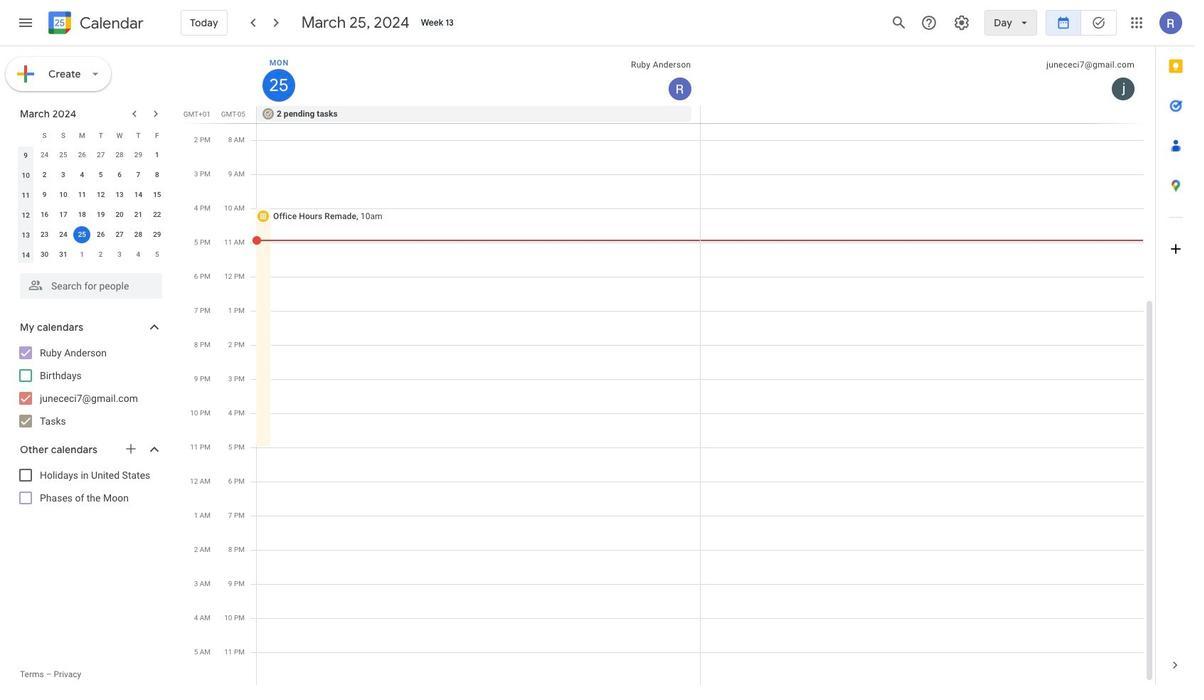 Task type: locate. For each thing, give the bounding box(es) containing it.
10 element
[[55, 187, 72, 204]]

11 element
[[74, 187, 91, 204]]

march 2024 grid
[[14, 125, 167, 265]]

4 element
[[74, 167, 91, 184]]

6 element
[[111, 167, 128, 184]]

monday, march 25, today element
[[263, 69, 295, 102]]

13 element
[[111, 187, 128, 204]]

row
[[251, 106, 1156, 123], [16, 125, 167, 145], [16, 145, 167, 165], [16, 165, 167, 185], [16, 185, 167, 205], [16, 205, 167, 225], [16, 225, 167, 245], [16, 245, 167, 265]]

25, today element
[[74, 226, 91, 243]]

row group inside march 2024 grid
[[16, 145, 167, 265]]

april 5 element
[[149, 246, 166, 263]]

my calendars list
[[3, 342, 177, 433]]

row group
[[16, 145, 167, 265]]

heading inside calendar element
[[77, 15, 144, 32]]

cell
[[73, 225, 91, 245]]

24 element
[[55, 226, 72, 243]]

None search field
[[0, 268, 177, 299]]

0 vertical spatial column header
[[257, 46, 701, 106]]

april 2 element
[[92, 246, 109, 263]]

28 element
[[130, 226, 147, 243]]

1 horizontal spatial column header
[[257, 46, 701, 106]]

1 vertical spatial column header
[[16, 125, 35, 145]]

april 3 element
[[111, 246, 128, 263]]

main drawer image
[[17, 14, 34, 31]]

3 element
[[55, 167, 72, 184]]

12 element
[[92, 187, 109, 204]]

tab list
[[1157, 46, 1196, 646]]

20 element
[[111, 206, 128, 224]]

cell inside march 2024 grid
[[73, 225, 91, 245]]

february 25 element
[[55, 147, 72, 164]]

17 element
[[55, 206, 72, 224]]

0 horizontal spatial column header
[[16, 125, 35, 145]]

grid
[[182, 46, 1156, 686]]

heading
[[77, 15, 144, 32]]

column header
[[257, 46, 701, 106], [16, 125, 35, 145]]

2 element
[[36, 167, 53, 184]]



Task type: vqa. For each thing, say whether or not it's contained in the screenshot.
14 Element
yes



Task type: describe. For each thing, give the bounding box(es) containing it.
30 element
[[36, 246, 53, 263]]

other calendars list
[[3, 464, 177, 510]]

Search for people text field
[[28, 273, 154, 299]]

8 element
[[149, 167, 166, 184]]

27 element
[[111, 226, 128, 243]]

february 26 element
[[74, 147, 91, 164]]

22 element
[[149, 206, 166, 224]]

18 element
[[74, 206, 91, 224]]

19 element
[[92, 206, 109, 224]]

settings menu image
[[954, 14, 971, 31]]

february 27 element
[[92, 147, 109, 164]]

column header inside march 2024 grid
[[16, 125, 35, 145]]

15 element
[[149, 187, 166, 204]]

add other calendars image
[[124, 442, 138, 456]]

1 element
[[149, 147, 166, 164]]

14 element
[[130, 187, 147, 204]]

april 1 element
[[74, 246, 91, 263]]

february 29 element
[[130, 147, 147, 164]]

31 element
[[55, 246, 72, 263]]

february 24 element
[[36, 147, 53, 164]]

23 element
[[36, 226, 53, 243]]

21 element
[[130, 206, 147, 224]]

16 element
[[36, 206, 53, 224]]

7 element
[[130, 167, 147, 184]]

9 element
[[36, 187, 53, 204]]

26 element
[[92, 226, 109, 243]]

february 28 element
[[111, 147, 128, 164]]

29 element
[[149, 226, 166, 243]]

5 element
[[92, 167, 109, 184]]

calendar element
[[46, 9, 144, 40]]

april 4 element
[[130, 246, 147, 263]]



